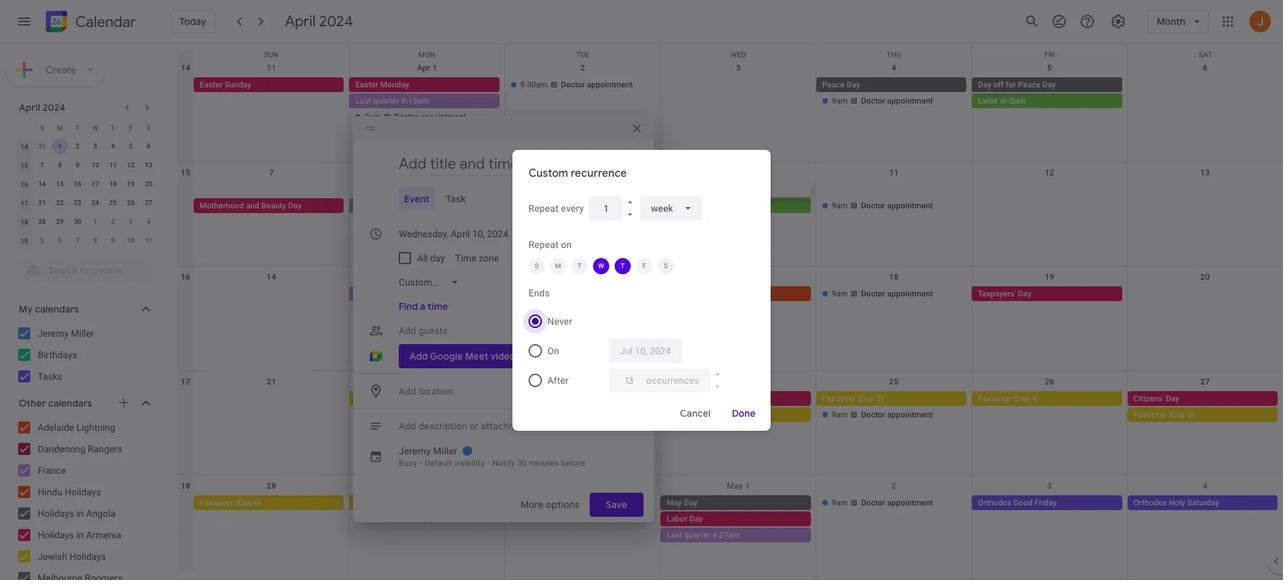 Task type: locate. For each thing, give the bounding box(es) containing it.
may
[[727, 482, 743, 491], [667, 499, 682, 508]]

passover left "3)"
[[823, 394, 856, 404]]

3
[[736, 63, 741, 73], [93, 143, 97, 150], [129, 218, 133, 225], [1048, 482, 1053, 491]]

0 horizontal spatial 28
[[38, 218, 46, 225]]

adelaide
[[38, 423, 74, 433]]

cell containing armenian cinema day
[[505, 287, 661, 319]]

1 orthodox from the left
[[978, 499, 1012, 508]]

0 vertical spatial 17
[[92, 180, 99, 188]]

taxpayers'
[[978, 289, 1017, 299]]

0 horizontal spatial 10
[[92, 161, 99, 169]]

may 10 element
[[123, 233, 139, 249]]

on
[[548, 346, 560, 356]]

0 horizontal spatial 17
[[21, 200, 28, 207]]

may 3 element
[[123, 214, 139, 230]]

f right t checkbox at the top left of the page
[[643, 262, 647, 269]]

26 inside april 2024 grid
[[127, 199, 135, 207]]

easter inside button
[[200, 80, 223, 89]]

0 horizontal spatial 11
[[109, 161, 117, 169]]

0 horizontal spatial may
[[667, 499, 682, 508]]

17
[[92, 180, 99, 188], [21, 200, 28, 207], [181, 377, 191, 387]]

1 9:30am from the top
[[521, 80, 548, 89]]

6 right may 5 element
[[58, 237, 62, 244]]

f inside checkbox
[[643, 262, 647, 269]]

5 up 12 element at the left top of page
[[129, 143, 133, 150]]

0 vertical spatial in
[[76, 509, 84, 519]]

(day left the '6)'
[[235, 499, 252, 508]]

lailat al-qadr button
[[972, 94, 1123, 108]]

last down labor
[[667, 531, 683, 541]]

1 horizontal spatial 5
[[129, 143, 133, 150]]

day off for peace day lailat al-qadr
[[978, 80, 1057, 106]]

2 repeat from the top
[[529, 239, 559, 250]]

custom recurrence
[[529, 167, 627, 180]]

0 vertical spatial calendars
[[35, 303, 79, 316]]

2 orthodox from the left
[[1134, 499, 1168, 508]]

1 vertical spatial 27
[[1201, 377, 1211, 387]]

10 inside "element"
[[92, 161, 99, 169]]

1 vertical spatial 21
[[267, 377, 276, 387]]

orthodox for orthodox good friday
[[978, 499, 1012, 508]]

ends
[[529, 288, 550, 298]]

0 horizontal spatial last
[[356, 96, 371, 106]]

1 horizontal spatial 25
[[890, 377, 899, 387]]

quarter
[[373, 96, 400, 106], [374, 289, 400, 299], [685, 531, 711, 541]]

f up 12 element at the left top of page
[[129, 124, 133, 132]]

13 inside "element"
[[145, 161, 152, 169]]

9 inside grid
[[581, 168, 585, 177]]

7 right may 6 element
[[76, 237, 80, 244]]

passover inside 'passover (day 4)' button
[[978, 394, 1012, 404]]

28 inside grid
[[267, 482, 276, 491]]

w left t checkbox at the top left of the page
[[599, 262, 605, 269]]

10 left 11 element
[[92, 161, 99, 169]]

holidays up holidays in angola
[[65, 487, 101, 498]]

19
[[127, 180, 135, 188], [21, 237, 28, 245], [1045, 273, 1055, 282]]

1 peace from the left
[[823, 80, 845, 89]]

row group
[[15, 137, 157, 250]]

0 horizontal spatial moon
[[374, 201, 394, 210]]

1 vertical spatial april 2024
[[19, 102, 65, 114]]

may up may day button
[[727, 482, 743, 491]]

passover inside passover (day 7) button
[[356, 499, 389, 508]]

may 2 element
[[105, 214, 121, 230]]

moon inside passover (day 1) full moon 4:49pm
[[526, 410, 547, 420]]

taxpayers' day
[[978, 289, 1032, 299]]

jeremy miller
[[38, 328, 94, 339]]

9:30am for passover (day 6)
[[521, 499, 548, 508]]

w up 10 "element"
[[92, 124, 98, 132]]

0 horizontal spatial 27
[[145, 199, 152, 207]]

1 horizontal spatial easter
[[356, 80, 379, 89]]

passover inside passover eve button
[[356, 394, 389, 404]]

0 vertical spatial repeat
[[529, 203, 559, 214]]

1 vertical spatial 6
[[147, 143, 150, 150]]

passover for passover (day 7)
[[356, 499, 389, 508]]

f
[[129, 124, 133, 132], [643, 262, 647, 269]]

0 vertical spatial 26
[[127, 199, 135, 207]]

m
[[57, 124, 63, 132], [555, 262, 561, 269]]

motherhood
[[200, 201, 244, 210]]

holidays up jewish
[[38, 530, 74, 541]]

passover down citizens'
[[1134, 410, 1168, 420]]

7 inside grid
[[269, 168, 274, 177]]

1 vertical spatial 25
[[890, 377, 899, 387]]

t left "friday" checkbox
[[621, 262, 625, 269]]

m right sunday checkbox
[[555, 262, 561, 269]]

31 inside row
[[38, 143, 46, 150]]

1 horizontal spatial peace
[[1019, 80, 1041, 89]]

support image
[[1080, 13, 1096, 30]]

1 vertical spatial 28
[[267, 482, 276, 491]]

cell containing day off for peace day
[[972, 77, 1128, 126]]

al- right eid
[[680, 201, 689, 210]]

1 horizontal spatial al-
[[1000, 96, 1009, 106]]

1 vertical spatial 19
[[21, 237, 28, 245]]

tab list
[[364, 187, 644, 211]]

3 9:30am from the top
[[521, 306, 548, 315]]

may up labor
[[667, 499, 682, 508]]

4 right may 3 element
[[147, 218, 150, 225]]

calendar heading
[[73, 12, 136, 31]]

quarter down monday
[[373, 96, 400, 106]]

0 vertical spatial w
[[92, 124, 98, 132]]

day inside citizens' day passover (day 5)
[[1167, 394, 1180, 404]]

(day left 7)
[[391, 499, 407, 508]]

qadr
[[1009, 96, 1027, 106]]

0 horizontal spatial 20
[[145, 180, 152, 188]]

Tuesday checkbox
[[572, 258, 588, 274]]

31 left the 1 cell
[[38, 143, 46, 150]]

0 vertical spatial f
[[129, 124, 133, 132]]

5 9:30am from the top
[[521, 499, 548, 508]]

1 vertical spatial 10
[[127, 237, 135, 244]]

calendars up the adelaide lightning
[[48, 398, 92, 410]]

genocide remembrance day passover (day 2)
[[667, 394, 771, 420]]

4)
[[1032, 394, 1040, 404]]

cell containing 5:30pm
[[661, 182, 817, 263]]

(day left 1)
[[547, 394, 563, 404]]

9 left 10 "element"
[[76, 161, 80, 169]]

cell
[[349, 77, 505, 126], [661, 77, 817, 126], [817, 77, 972, 126], [972, 77, 1128, 126], [1128, 77, 1284, 126], [349, 182, 505, 263], [505, 182, 661, 263], [661, 182, 817, 263], [972, 182, 1128, 263], [1128, 182, 1284, 263], [194, 287, 349, 319], [349, 287, 505, 319], [505, 287, 661, 319], [1128, 287, 1284, 319], [194, 391, 349, 440], [349, 391, 505, 440], [505, 391, 661, 440], [661, 391, 817, 440], [817, 391, 972, 440], [1128, 391, 1284, 440], [349, 496, 505, 545], [661, 496, 817, 545]]

easter sunday button
[[194, 77, 344, 92]]

easter inside easter monday last quarter 8:15pm
[[356, 80, 379, 89]]

2 vertical spatial quarter
[[685, 531, 711, 541]]

1 inside the 1 cell
[[58, 143, 62, 150]]

(day inside genocide remembrance day passover (day 2)
[[703, 410, 719, 420]]

al- inside button
[[680, 201, 689, 210]]

11 inside grid
[[890, 168, 899, 177]]

11
[[109, 161, 117, 169], [890, 168, 899, 177], [145, 237, 152, 244]]

2 horizontal spatial 19
[[1045, 273, 1055, 282]]

9 up chaitra sukhladi button
[[581, 168, 585, 177]]

9:30am for easter sunday
[[521, 80, 548, 89]]

0 vertical spatial 31
[[267, 63, 276, 73]]

1 horizontal spatial 20
[[1201, 273, 1211, 282]]

0 vertical spatial 27
[[145, 199, 152, 207]]

off
[[994, 80, 1004, 89]]

calendars up jeremy
[[35, 303, 79, 316]]

(day for 6)
[[235, 499, 252, 508]]

passover left 4)
[[978, 394, 1012, 404]]

28
[[38, 218, 46, 225], [267, 482, 276, 491]]

in left angola
[[76, 509, 84, 519]]

1 horizontal spatial 2024
[[319, 12, 353, 31]]

passover for passover (day 1) full moon 4:49pm
[[511, 394, 545, 404]]

cell containing passover (day 7)
[[349, 496, 505, 545]]

repeat every
[[529, 203, 584, 214]]

0 horizontal spatial 21
[[38, 199, 46, 207]]

31 down sun
[[267, 63, 276, 73]]

1 vertical spatial 26
[[1045, 377, 1055, 387]]

0 vertical spatial 6
[[1204, 63, 1208, 73]]

8 down the 1 cell
[[58, 161, 62, 169]]

26 right the '25' element
[[127, 199, 135, 207]]

1 horizontal spatial 10
[[127, 237, 135, 244]]

27 inside grid
[[1201, 377, 1211, 387]]

0 horizontal spatial easter
[[200, 80, 223, 89]]

1 vertical spatial last
[[667, 531, 683, 541]]

(day
[[547, 394, 563, 404], [858, 394, 874, 404], [1014, 394, 1030, 404], [703, 410, 719, 420], [1170, 410, 1186, 420], [235, 499, 252, 508], [391, 499, 407, 508]]

orthodox left holy
[[1134, 499, 1168, 508]]

1 vertical spatial 20
[[1201, 273, 1211, 282]]

1 horizontal spatial 27
[[1201, 377, 1211, 387]]

1 right march 31 element
[[58, 143, 62, 150]]

calendars
[[35, 303, 79, 316], [48, 398, 92, 410]]

cell containing new moon 11:21am
[[349, 182, 505, 263]]

moon right full at left
[[526, 410, 547, 420]]

passover left 7)
[[356, 499, 389, 508]]

option group
[[523, 306, 755, 395]]

s inside checkbox
[[535, 262, 539, 269]]

9:30am button
[[505, 303, 656, 318]]

2 vertical spatial 19
[[1045, 273, 1055, 282]]

easter for easter monday last quarter 8:15pm
[[356, 80, 379, 89]]

3 left the may 4 element
[[129, 218, 133, 225]]

s inside option
[[664, 262, 668, 269]]

19 up taxpayers' day button
[[1045, 273, 1055, 282]]

done
[[732, 407, 756, 420]]

0 vertical spatial 21
[[38, 199, 46, 207]]

11 for 11 element
[[109, 161, 117, 169]]

passover (day 7) button
[[350, 496, 500, 511]]

1 in from the top
[[76, 509, 84, 519]]

gudi padwa button
[[505, 214, 656, 229]]

31 inside grid
[[267, 63, 276, 73]]

7 up beauty
[[269, 168, 274, 177]]

april
[[285, 12, 316, 31], [19, 102, 40, 114]]

and
[[246, 201, 260, 210]]

f inside row
[[129, 124, 133, 132]]

passover inside citizens' day passover (day 5)
[[1134, 410, 1168, 420]]

passover inside passover (day 6) button
[[200, 499, 233, 508]]

eve
[[391, 394, 404, 404]]

row group inside april 2024 grid
[[15, 137, 157, 250]]

last left 8:15pm
[[356, 96, 371, 106]]

9am
[[832, 96, 848, 106], [365, 112, 381, 122], [832, 201, 848, 210], [365, 217, 381, 226], [832, 289, 848, 299], [365, 410, 381, 420], [832, 410, 848, 420], [832, 499, 848, 508], [365, 515, 381, 524]]

rangers
[[88, 444, 122, 455]]

day inside genocide remembrance day passover (day 2)
[[758, 394, 771, 404]]

2 9:30am from the top
[[521, 249, 548, 259]]

passover left eve
[[356, 394, 389, 404]]

27
[[145, 199, 152, 207], [1201, 377, 1211, 387]]

4 up saturday
[[1204, 482, 1208, 491]]

28 left 29
[[38, 218, 46, 225]]

22 element
[[52, 195, 68, 211]]

(day inside passover (day 1) full moon 4:49pm
[[547, 394, 563, 404]]

row
[[178, 44, 1284, 64], [178, 57, 1284, 162], [15, 118, 157, 137], [15, 137, 157, 156], [15, 156, 157, 175], [178, 162, 1284, 267], [15, 175, 157, 194], [15, 194, 157, 213], [15, 213, 157, 231], [15, 231, 157, 250], [178, 267, 1284, 371], [178, 371, 1284, 476], [178, 476, 1284, 581]]

2 horizontal spatial 6
[[1204, 63, 1208, 73]]

march 31 element
[[34, 139, 50, 155]]

sun
[[264, 50, 279, 59]]

last quarter 4:27am button
[[661, 528, 811, 543]]

new moon 11:21am
[[356, 201, 428, 210]]

Wednesday checkbox
[[593, 258, 610, 274]]

s right "friday" checkbox
[[664, 262, 668, 269]]

event
[[404, 193, 430, 205]]

m up the 1 cell
[[57, 124, 63, 132]]

row containing sun
[[178, 44, 1284, 64]]

easter monday button
[[350, 77, 500, 92]]

9 right may 8 element
[[111, 237, 115, 244]]

cell containing may day
[[661, 496, 817, 545]]

tue
[[576, 50, 590, 59]]

1 horizontal spatial 13
[[1201, 168, 1211, 177]]

1 vertical spatial 30
[[578, 482, 588, 491]]

(day left 5)
[[1170, 410, 1186, 420]]

recurrence
[[571, 167, 627, 180]]

row containing 17
[[178, 371, 1284, 476]]

row containing 16
[[178, 267, 1284, 371]]

0 vertical spatial 30
[[74, 218, 81, 225]]

passover inside passover (day 1) full moon 4:49pm
[[511, 394, 545, 404]]

0 horizontal spatial 25
[[109, 199, 117, 207]]

t right m option
[[578, 262, 582, 269]]

option group containing never
[[523, 306, 755, 395]]

0 horizontal spatial 9
[[76, 161, 80, 169]]

passover inside passover (day 3) button
[[823, 394, 856, 404]]

28 up passover (day 6) button
[[267, 482, 276, 491]]

dandenong rangers
[[38, 444, 122, 455]]

doctor appointment inside button
[[394, 306, 466, 315]]

task
[[446, 193, 466, 205]]

armenian cinema day button
[[505, 287, 656, 302]]

24
[[92, 199, 99, 207]]

7 down march 31 element
[[40, 161, 44, 169]]

8 left "may 9" element
[[93, 237, 97, 244]]

0 horizontal spatial 30
[[74, 218, 81, 225]]

1 vertical spatial al-
[[680, 201, 689, 210]]

1 vertical spatial 17
[[21, 200, 28, 207]]

19 left may 5 element
[[21, 237, 28, 245]]

row group containing 31
[[15, 137, 157, 250]]

1 horizontal spatial f
[[643, 262, 647, 269]]

1 horizontal spatial w
[[599, 262, 605, 269]]

dandenong
[[38, 444, 86, 455]]

0 horizontal spatial 6
[[58, 237, 62, 244]]

0 vertical spatial 19
[[127, 180, 135, 188]]

6)
[[254, 499, 261, 508]]

row containing 21
[[15, 194, 157, 213]]

zone
[[479, 253, 499, 264]]

passover inside genocide remembrance day passover (day 2)
[[667, 410, 700, 420]]

calendar element
[[43, 8, 136, 38]]

0 vertical spatial moon
[[374, 201, 394, 210]]

may 8 element
[[87, 233, 103, 249]]

sunday
[[225, 80, 251, 89]]

(day inside citizens' day passover (day 5)
[[1170, 410, 1186, 420]]

27 right the 26 element
[[145, 199, 152, 207]]

1 vertical spatial calendars
[[48, 398, 92, 410]]

cell containing citizens' day
[[1128, 391, 1284, 440]]

2 horizontal spatial 5
[[1048, 63, 1053, 73]]

doctor
[[561, 80, 585, 89], [862, 96, 886, 106], [394, 112, 419, 122], [862, 201, 886, 210], [561, 249, 585, 259], [862, 289, 886, 299], [394, 306, 419, 315], [394, 410, 419, 420], [862, 410, 886, 420], [561, 426, 585, 436], [561, 499, 585, 508], [862, 499, 886, 508], [394, 515, 419, 524]]

12 element
[[123, 157, 139, 174]]

easter left sunday at the left of page
[[200, 80, 223, 89]]

1 vertical spatial april
[[19, 102, 40, 114]]

al- inside day off for peace day lailat al-qadr
[[1000, 96, 1009, 106]]

1 left may 2 element
[[93, 218, 97, 225]]

29
[[56, 218, 64, 225]]

4 9:30am from the top
[[521, 426, 548, 436]]

20 inside row
[[1201, 273, 1211, 282]]

new moon 11:21am button
[[350, 198, 500, 213]]

1 horizontal spatial moon
[[526, 410, 547, 420]]

may day labor day last quarter 4:27am
[[667, 499, 740, 541]]

0 horizontal spatial f
[[129, 124, 133, 132]]

2 vertical spatial 6
[[58, 237, 62, 244]]

row containing 15
[[178, 162, 1284, 267]]

5)
[[1188, 410, 1195, 420]]

grid
[[178, 44, 1284, 581]]

time zone button
[[450, 246, 505, 270]]

Date on which the recurrence ends text field
[[620, 339, 672, 363]]

11 for may 11 element
[[145, 237, 152, 244]]

20 element
[[141, 176, 157, 192]]

0 vertical spatial 10
[[92, 161, 99, 169]]

0 horizontal spatial w
[[92, 124, 98, 132]]

al- right lailat on the right of page
[[1000, 96, 1009, 106]]

may 6 element
[[52, 233, 68, 249]]

23 element
[[70, 195, 86, 211]]

2 in from the top
[[76, 530, 84, 541]]

passover down genocide
[[667, 410, 700, 420]]

(day left "3)"
[[858, 394, 874, 404]]

w inside checkbox
[[599, 262, 605, 269]]

0 vertical spatial april 2024
[[285, 12, 353, 31]]

row containing 7
[[15, 156, 157, 175]]

12 inside row group
[[127, 161, 135, 169]]

orthodox
[[978, 499, 1012, 508], [1134, 499, 1168, 508]]

new
[[356, 201, 372, 210]]

1 vertical spatial may
[[667, 499, 682, 508]]

gudi
[[511, 217, 528, 226]]

option group inside custom recurrence dialog
[[523, 306, 755, 395]]

(day for 4)
[[1014, 394, 1030, 404]]

passover for passover (day 6)
[[200, 499, 233, 508]]

day off for peace day button
[[972, 77, 1123, 92]]

29 element
[[52, 214, 68, 230]]

repeat up padwa
[[529, 203, 559, 214]]

repeat for repeat on
[[529, 239, 559, 250]]

passover (day 3) button
[[817, 391, 967, 406]]

chaitra
[[511, 201, 537, 210]]

3 up orthodox good friday button
[[1048, 482, 1053, 491]]

25 up passover (day 3) button
[[890, 377, 899, 387]]

may 11 element
[[141, 233, 157, 249]]

0 vertical spatial april
[[285, 12, 316, 31]]

26 up 'passover (day 4)' button
[[1045, 377, 1055, 387]]

0 vertical spatial 5
[[1048, 63, 1053, 73]]

calendar
[[75, 12, 136, 31]]

s left m option
[[535, 262, 539, 269]]

1 vertical spatial repeat
[[529, 239, 559, 250]]

passover (day 2) button
[[661, 408, 811, 422]]

0 vertical spatial al-
[[1000, 96, 1009, 106]]

holy
[[1170, 499, 1186, 508]]

6 inside grid
[[1204, 63, 1208, 73]]

other
[[19, 398, 46, 410]]

21 inside grid
[[267, 377, 276, 387]]

1 vertical spatial f
[[643, 262, 647, 269]]

9am inside button
[[365, 217, 381, 226]]

27 up the citizens' day button
[[1201, 377, 1211, 387]]

passover left the '6)'
[[200, 499, 233, 508]]

passover up full at left
[[511, 394, 545, 404]]

1 horizontal spatial may
[[727, 482, 743, 491]]

labor day button
[[661, 512, 811, 527]]

1 easter from the left
[[200, 80, 223, 89]]

1 horizontal spatial 30
[[578, 482, 588, 491]]

None field
[[641, 196, 703, 220]]

quarter down labor
[[685, 531, 711, 541]]

2 peace from the left
[[1019, 80, 1041, 89]]

5 left may 6 element
[[40, 237, 44, 244]]

my calendars button
[[3, 299, 167, 320]]

1 horizontal spatial 11
[[145, 237, 152, 244]]

Friday checkbox
[[637, 258, 653, 274]]

2 horizontal spatial 11
[[890, 168, 899, 177]]

Thursday checkbox
[[615, 258, 631, 274]]

26 element
[[123, 195, 139, 211]]

chaitra sukhladi gudi padwa ugadi
[[511, 201, 570, 243]]

17 for 1
[[21, 200, 28, 207]]

8 up the "event" button
[[425, 168, 430, 177]]

repeat up sunday checkbox
[[529, 239, 559, 250]]

al-
[[1000, 96, 1009, 106], [680, 201, 689, 210]]

27 inside row group
[[145, 199, 152, 207]]

in for angola
[[76, 509, 84, 519]]

0 vertical spatial may
[[727, 482, 743, 491]]

quarter right first
[[374, 289, 400, 299]]

13 inside grid
[[1201, 168, 1211, 177]]

10 right "may 9" element
[[127, 237, 135, 244]]

2 easter from the left
[[356, 80, 379, 89]]

17 inside grid
[[181, 377, 191, 387]]

6 down sat on the right of page
[[1204, 63, 1208, 73]]

cell containing peace day
[[817, 77, 972, 126]]

(day left 2) at the bottom
[[703, 410, 719, 420]]

0 horizontal spatial 31
[[38, 143, 46, 150]]

0 horizontal spatial 8
[[58, 161, 62, 169]]

in down holidays in angola
[[76, 530, 84, 541]]

17 element
[[87, 176, 103, 192]]

1 horizontal spatial 21
[[267, 377, 276, 387]]

1 horizontal spatial m
[[555, 262, 561, 269]]

19 right 18 element
[[127, 180, 135, 188]]

orthodox left good
[[978, 499, 1012, 508]]

easter left monday
[[356, 80, 379, 89]]

4:27am
[[713, 531, 740, 541]]

26
[[127, 199, 135, 207], [1045, 377, 1055, 387]]

cell containing passover eve
[[349, 391, 505, 440]]

may inside may day labor day last quarter 4:27am
[[667, 499, 682, 508]]

2 vertical spatial 5
[[40, 237, 44, 244]]

1 repeat from the top
[[529, 203, 559, 214]]

may 5 element
[[34, 233, 50, 249]]

appointment
[[587, 80, 633, 89], [888, 96, 934, 106], [421, 112, 466, 122], [888, 201, 934, 210], [587, 249, 633, 259], [888, 289, 934, 299], [421, 306, 466, 315], [421, 410, 466, 420], [888, 410, 934, 420], [587, 426, 633, 436], [587, 499, 633, 508], [888, 499, 934, 508], [421, 515, 466, 524]]

my
[[19, 303, 33, 316]]

my calendars
[[19, 303, 79, 316]]

1 vertical spatial moon
[[526, 410, 547, 420]]

5 down fri
[[1048, 63, 1053, 73]]

None search field
[[0, 253, 167, 283]]

(day left 4)
[[1014, 394, 1030, 404]]

1 vertical spatial w
[[599, 262, 605, 269]]

moon right new
[[374, 201, 394, 210]]

peace inside day off for peace day lailat al-qadr
[[1019, 80, 1041, 89]]

6 up the 13 "element"
[[147, 143, 150, 150]]

25 right "24" on the top left of the page
[[109, 199, 117, 207]]

14 element
[[34, 176, 50, 192]]

4
[[892, 63, 897, 73], [111, 143, 115, 150], [147, 218, 150, 225], [1204, 482, 1208, 491]]

1 vertical spatial quarter
[[374, 289, 400, 299]]

1 vertical spatial in
[[76, 530, 84, 541]]



Task type: describe. For each thing, give the bounding box(es) containing it.
12 inside grid
[[1045, 168, 1055, 177]]

cell containing easter monday
[[349, 77, 505, 126]]

row containing 18
[[178, 476, 1284, 581]]

0 horizontal spatial april
[[19, 102, 40, 114]]

labor
[[667, 515, 688, 524]]

21 element
[[34, 195, 50, 211]]

cell containing passover (day 1)
[[505, 391, 661, 440]]

23
[[74, 199, 81, 207]]

wed
[[731, 50, 747, 59]]

may 4 element
[[141, 214, 157, 230]]

remembrance
[[703, 394, 756, 404]]

may 9 element
[[105, 233, 121, 249]]

t up 16 element
[[76, 124, 80, 132]]

1 inside may 1 element
[[93, 218, 97, 225]]

1 horizontal spatial april 2024
[[285, 12, 353, 31]]

may for may day labor day last quarter 4:27am
[[667, 499, 682, 508]]

11 element
[[105, 157, 121, 174]]

orthodox for orthodox holy saturday
[[1134, 499, 1168, 508]]

3 up 10 "element"
[[93, 143, 97, 150]]

doctor inside button
[[394, 306, 419, 315]]

today button
[[171, 9, 215, 34]]

armenia
[[86, 530, 121, 541]]

passover (day 7)
[[356, 499, 417, 508]]

9:30am for passover (day 1)
[[521, 426, 548, 436]]

repeat for repeat every
[[529, 203, 559, 214]]

lailat
[[978, 96, 998, 106]]

event button
[[399, 187, 435, 211]]

taxpayers' day button
[[972, 287, 1123, 302]]

cell containing first quarter 12:13pm
[[349, 287, 505, 319]]

last inside easter monday last quarter 8:15pm
[[356, 96, 371, 106]]

easter for easter sunday
[[200, 80, 223, 89]]

0 horizontal spatial 2024
[[43, 102, 65, 114]]

22
[[56, 199, 64, 207]]

(day for 3)
[[858, 394, 874, 404]]

jeremy
[[38, 328, 69, 339]]

7)
[[409, 499, 417, 508]]

1 horizontal spatial 19
[[127, 180, 135, 188]]

16 element
[[70, 176, 86, 192]]

25 inside the '25' element
[[109, 199, 117, 207]]

1 up may day button
[[745, 482, 750, 491]]

row containing 5
[[15, 231, 157, 250]]

last inside may day labor day last quarter 4:27am
[[667, 531, 683, 541]]

task button
[[441, 187, 471, 211]]

all day
[[417, 253, 445, 264]]

after
[[548, 375, 569, 386]]

1 horizontal spatial 7
[[76, 237, 80, 244]]

orthodox good friday
[[978, 499, 1057, 508]]

15 element
[[52, 176, 68, 192]]

1 vertical spatial 5
[[129, 143, 133, 150]]

1 horizontal spatial 26
[[1045, 377, 1055, 387]]

row containing 28
[[15, 213, 157, 231]]

28 inside "element"
[[38, 218, 46, 225]]

custom recurrence dialog
[[513, 150, 771, 431]]

none field inside custom recurrence dialog
[[641, 196, 703, 220]]

citizens' day button
[[1128, 391, 1278, 406]]

1 horizontal spatial 8
[[93, 237, 97, 244]]

citizens'
[[1134, 394, 1165, 404]]

holidays down holidays in armenia
[[70, 552, 106, 563]]

13 element
[[141, 157, 157, 174]]

cell containing genocide remembrance day
[[661, 391, 817, 440]]

0 horizontal spatial 5
[[40, 237, 44, 244]]

0 horizontal spatial april 2024
[[19, 102, 65, 114]]

quarter inside button
[[374, 289, 400, 299]]

armenian cinema day
[[511, 289, 591, 299]]

s up the 13 "element"
[[147, 124, 151, 132]]

adelaide lightning
[[38, 423, 115, 433]]

never
[[548, 316, 573, 327]]

0 vertical spatial 20
[[145, 180, 152, 188]]

tab list containing event
[[364, 187, 644, 211]]

m inside row
[[57, 124, 63, 132]]

quarter inside may day labor day last quarter 4:27am
[[685, 531, 711, 541]]

18 element
[[105, 176, 121, 192]]

eid al-fitr
[[667, 201, 701, 210]]

passover for passover eve
[[356, 394, 389, 404]]

1 horizontal spatial 6
[[147, 143, 150, 150]]

row containing 31
[[15, 137, 157, 156]]

jewish
[[38, 552, 67, 563]]

cell containing chaitra sukhladi
[[505, 182, 661, 263]]

0 horizontal spatial 7
[[40, 161, 44, 169]]

birthdays
[[38, 350, 77, 361]]

Weeks to repeat number field
[[600, 196, 613, 220]]

12:13pm
[[402, 289, 434, 299]]

4 up 11 element
[[111, 143, 115, 150]]

passover for passover (day 4)
[[978, 394, 1012, 404]]

may 1
[[727, 482, 750, 491]]

Add title and time text field
[[399, 154, 644, 174]]

custom
[[529, 167, 569, 180]]

easter sunday
[[200, 80, 251, 89]]

citizens' day passover (day 5)
[[1134, 394, 1195, 420]]

1 horizontal spatial 17
[[92, 180, 99, 188]]

passover (day 3)
[[823, 394, 884, 404]]

27 element
[[141, 195, 157, 211]]

day inside button
[[847, 80, 861, 89]]

full
[[511, 410, 524, 420]]

cell containing passover (day 3)
[[817, 391, 972, 440]]

saturday
[[1188, 499, 1220, 508]]

may 1 element
[[87, 214, 103, 230]]

30 inside 30 element
[[74, 218, 81, 225]]

8:15pm
[[402, 96, 429, 106]]

holidays down hindu
[[38, 509, 74, 519]]

time
[[428, 301, 448, 313]]

passover for passover (day 3)
[[823, 394, 856, 404]]

apr 1
[[417, 63, 437, 73]]

2)
[[721, 410, 728, 420]]

1 horizontal spatial 9
[[111, 237, 115, 244]]

row containing s
[[15, 118, 157, 137]]

(day for 1)
[[547, 394, 563, 404]]

time
[[456, 253, 477, 264]]

w inside row
[[92, 124, 98, 132]]

monday
[[381, 80, 410, 89]]

may 7 element
[[70, 233, 86, 249]]

a
[[420, 301, 426, 313]]

25 element
[[105, 195, 121, 211]]

Saturday checkbox
[[658, 258, 674, 274]]

4:49pm
[[549, 410, 576, 420]]

28 element
[[34, 214, 50, 230]]

peace day button
[[817, 77, 967, 92]]

passover (day 4) button
[[972, 391, 1123, 406]]

beauty
[[262, 201, 286, 210]]

find a time
[[399, 301, 448, 313]]

france
[[38, 466, 66, 476]]

fitr
[[689, 201, 701, 210]]

other calendars
[[19, 398, 92, 410]]

last quarter 8:15pm button
[[350, 94, 500, 108]]

passover (day 1) button
[[505, 391, 656, 406]]

calendars for other calendars
[[48, 398, 92, 410]]

1 right apr
[[433, 63, 437, 73]]

Sunday checkbox
[[529, 258, 545, 274]]

in for armenia
[[76, 530, 84, 541]]

passover (day 4)
[[978, 394, 1040, 404]]

may day button
[[661, 496, 811, 511]]

my calendars list
[[3, 323, 167, 388]]

ugadi
[[511, 233, 532, 243]]

first quarter 12:13pm button
[[350, 287, 500, 302]]

tasks
[[38, 371, 62, 382]]

4 down thu
[[892, 63, 897, 73]]

30 element
[[70, 214, 86, 230]]

orthodox holy saturday button
[[1128, 496, 1278, 511]]

ugadi button
[[505, 231, 656, 245]]

calendars for my calendars
[[35, 303, 79, 316]]

padwa
[[530, 217, 554, 226]]

10 for 10 "element"
[[92, 161, 99, 169]]

motherhood and beauty day
[[200, 201, 302, 210]]

passover (day 6) button
[[194, 496, 344, 511]]

quarter inside easter monday last quarter 8:15pm
[[373, 96, 400, 106]]

other calendars list
[[3, 417, 167, 581]]

9:30am inside button
[[521, 306, 548, 315]]

10 element
[[87, 157, 103, 174]]

Monday checkbox
[[550, 258, 567, 274]]

holidays in angola
[[38, 509, 116, 519]]

21 inside row group
[[38, 199, 46, 207]]

passover eve
[[356, 394, 404, 404]]

5 inside grid
[[1048, 63, 1053, 73]]

thu
[[887, 50, 902, 59]]

3 down wed
[[736, 63, 741, 73]]

friday
[[1035, 499, 1057, 508]]

cancel button
[[674, 397, 717, 430]]

hindu
[[38, 487, 62, 498]]

jewish holidays
[[38, 552, 106, 563]]

peace inside button
[[823, 80, 845, 89]]

passover (day 6)
[[200, 499, 261, 508]]

cinema
[[548, 289, 576, 299]]

eid
[[667, 201, 678, 210]]

hindu holidays
[[38, 487, 101, 498]]

1 cell
[[51, 137, 69, 156]]

angola
[[86, 509, 116, 519]]

moon inside button
[[374, 201, 394, 210]]

m inside option
[[555, 262, 561, 269]]

main drawer image
[[16, 13, 32, 30]]

eid al-fitr button
[[661, 198, 811, 213]]

appointment inside button
[[421, 306, 466, 315]]

19 inside grid
[[1045, 273, 1055, 282]]

1 horizontal spatial april
[[285, 12, 316, 31]]

s up march 31 element
[[40, 124, 44, 132]]

t up 11 element
[[111, 124, 115, 132]]

2 horizontal spatial 8
[[425, 168, 430, 177]]

grid containing 14
[[178, 44, 1284, 581]]

10 for may 10 element
[[127, 237, 135, 244]]

april 2024 grid
[[13, 118, 157, 250]]

(day for 7)
[[391, 499, 407, 508]]

6 inside may 6 element
[[58, 237, 62, 244]]

Occurrence count number field
[[620, 368, 639, 393]]

may for may 1
[[727, 482, 743, 491]]

all
[[417, 253, 428, 264]]

genocide remembrance day button
[[661, 391, 811, 406]]

3)
[[876, 394, 884, 404]]

0 horizontal spatial 19
[[21, 237, 28, 245]]

find
[[399, 301, 418, 313]]

25 inside grid
[[890, 377, 899, 387]]

repeat on
[[529, 239, 572, 250]]

easter monday last quarter 8:15pm
[[356, 80, 429, 106]]

17 for 31
[[181, 377, 191, 387]]

30 inside grid
[[578, 482, 588, 491]]

19 element
[[123, 176, 139, 192]]

24 element
[[87, 195, 103, 211]]



Task type: vqa. For each thing, say whether or not it's contained in the screenshot.
left the 26
yes



